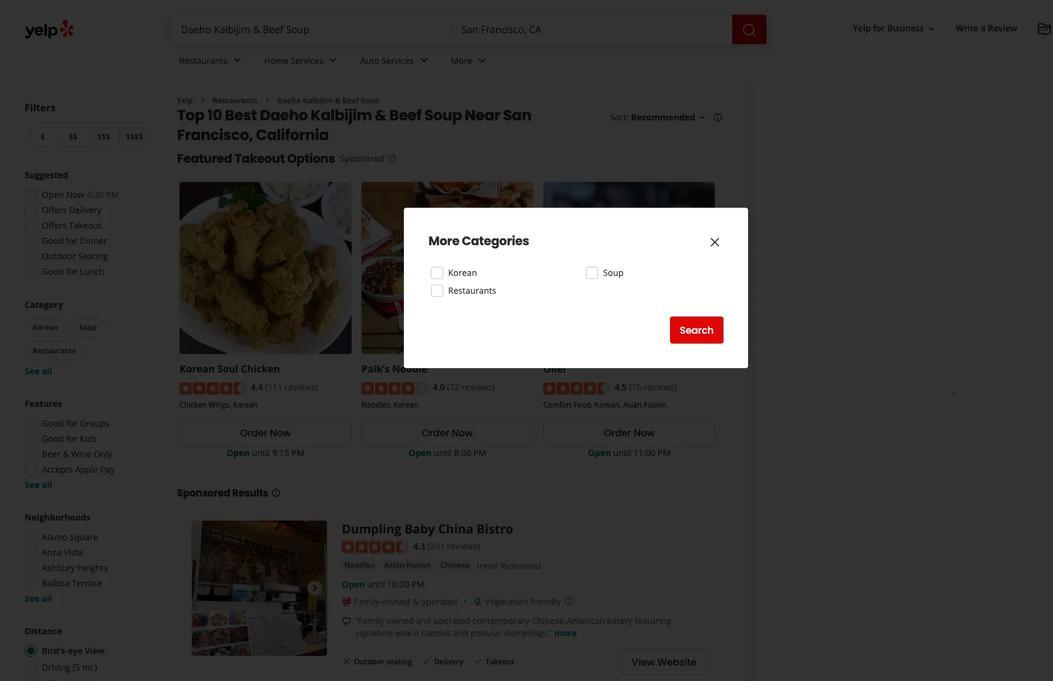 Task type: describe. For each thing, give the bounding box(es) containing it.
offers for offers takeout
[[42, 220, 67, 231]]

4 star rating image
[[361, 382, 428, 395]]

only
[[94, 448, 112, 460]]

noodles,
[[361, 399, 392, 410]]

reviews) for ollei
[[644, 381, 677, 393]]

balboa
[[42, 577, 70, 589]]

0 horizontal spatial 16 info v2 image
[[271, 488, 281, 498]]

suggested
[[25, 169, 68, 181]]

chinese-
[[532, 615, 567, 627]]

mi.)
[[82, 662, 97, 673]]

8:00
[[454, 447, 471, 459]]

seating
[[386, 657, 412, 667]]

featured takeout options
[[177, 150, 335, 168]]

until for korean soul chicken
[[252, 447, 270, 459]]

$$ button
[[58, 127, 88, 146]]

16 chevron down v2 image
[[927, 24, 936, 34]]

alamo square
[[42, 531, 98, 543]]

baby
[[405, 521, 435, 537]]

previous image
[[197, 581, 212, 596]]

search button
[[670, 317, 724, 344]]

until for ollei
[[613, 447, 631, 459]]

operated for and
[[434, 615, 470, 627]]

view inside option group
[[85, 645, 105, 657]]

open until 9:15 pm
[[227, 447, 304, 459]]

$
[[41, 132, 45, 142]]

more categories dialog
[[0, 0, 1053, 681]]

24 chevron down v2 image for restaurants
[[230, 53, 245, 68]]

& up wok'd
[[412, 596, 419, 608]]

terrace
[[72, 577, 102, 589]]

open for korean soul chicken
[[227, 447, 250, 459]]

dumpling baby china bistro image
[[192, 521, 327, 656]]

korean up '4.4 star rating' image
[[180, 362, 215, 376]]

1 see all from the top
[[25, 365, 52, 377]]

paik's noodle
[[361, 362, 427, 376]]

good for dinner
[[42, 235, 107, 247]]

francisco,
[[177, 125, 253, 145]]

24 chevron down v2 image for more
[[475, 53, 490, 68]]

1 horizontal spatial and
[[453, 627, 468, 639]]

popular
[[471, 627, 502, 639]]

(5
[[73, 662, 80, 673]]

1 vertical spatial restaurants link
[[213, 95, 258, 106]]

pm for ollei
[[658, 447, 671, 459]]

group containing category
[[22, 299, 152, 378]]

open down suggested
[[42, 189, 64, 200]]

see for alamo square
[[25, 593, 40, 604]]

restaurants inside button
[[33, 346, 76, 356]]

16 chevron right v2 image for daeho kalbijim & beef soup
[[263, 96, 272, 106]]

paik's noodle link
[[361, 362, 427, 376]]

see all button for good for groups
[[25, 479, 52, 491]]

see for good for groups
[[25, 479, 40, 491]]

business
[[888, 22, 924, 34]]

lunch
[[80, 266, 104, 277]]

open for ollei
[[588, 447, 611, 459]]

4.4 (111 reviews)
[[251, 381, 318, 393]]

vegetarian
[[485, 596, 528, 608]]

group containing suggested
[[21, 169, 152, 282]]

16 checkmark v2 image
[[422, 657, 432, 667]]

16 close v2 image
[[342, 657, 352, 667]]

4.0
[[433, 381, 445, 393]]

ollei link
[[543, 362, 566, 376]]

for for dinner
[[66, 235, 78, 247]]

$$$$
[[126, 132, 143, 142]]

vista
[[64, 547, 83, 558]]

family-owned & operated
[[354, 596, 458, 608]]

asian fusion link
[[382, 560, 433, 572]]

& inside the top 10 best daeho kalbijim & beef soup near san francisco, california
[[375, 105, 387, 126]]

for for groups
[[66, 418, 78, 429]]

anza vista
[[42, 547, 83, 558]]

noodles link
[[342, 560, 377, 572]]

$$
[[69, 132, 77, 142]]

soul
[[217, 362, 238, 376]]

see all button for alamo square
[[25, 593, 52, 604]]

4.5 star rating image
[[543, 382, 610, 395]]

signature
[[355, 627, 393, 639]]

until up "family-"
[[367, 579, 385, 590]]

more link
[[441, 44, 499, 80]]

accepts apple pay
[[42, 464, 114, 475]]

fusion inside button
[[407, 560, 431, 571]]

heights
[[77, 562, 108, 574]]

family-
[[354, 596, 383, 608]]

write
[[956, 22, 979, 34]]

near
[[465, 105, 500, 126]]

next image
[[307, 581, 322, 596]]

alamo
[[42, 531, 67, 543]]

16 info v2 image
[[713, 113, 723, 123]]

korean,
[[595, 399, 621, 410]]

bistro
[[477, 521, 513, 537]]

order now link for soul
[[180, 420, 352, 447]]

owned for "family
[[387, 615, 414, 627]]

open until 10:00 pm
[[342, 579, 425, 590]]

home services link
[[254, 44, 351, 80]]

sort:
[[610, 112, 629, 123]]

pm for paik's noodle
[[473, 447, 486, 459]]

dumpling
[[342, 521, 401, 537]]

& down home services link
[[335, 95, 341, 106]]

16 speech v2 image
[[342, 617, 352, 627]]

services for home services
[[291, 54, 323, 66]]

korean inside noodles, korean order now
[[394, 399, 418, 410]]

now up 9:15
[[270, 426, 291, 440]]

comfort food, korean, asian fusion
[[543, 399, 667, 410]]

16 vegetarian v2 image
[[473, 597, 483, 607]]

0 horizontal spatial and
[[416, 615, 431, 627]]

daeho kalbijim & beef soup link
[[277, 95, 379, 106]]

good for lunch
[[42, 266, 104, 277]]

for for lunch
[[66, 266, 78, 277]]

kalbijim inside the top 10 best daeho kalbijim & beef soup near san francisco, california
[[311, 105, 372, 126]]

korean soul chicken
[[180, 362, 280, 376]]

1 horizontal spatial asian
[[623, 399, 642, 410]]

outdoor seating
[[42, 250, 108, 262]]

owned for family-
[[383, 596, 410, 608]]

4:30
[[87, 189, 104, 200]]

all for good for groups
[[42, 479, 52, 491]]

driving (5 mi.)
[[42, 662, 97, 673]]

open up 16 family owned v2 icon
[[342, 579, 365, 590]]

order for korean soul chicken
[[240, 426, 268, 440]]

close image
[[708, 235, 723, 250]]

option group containing distance
[[21, 625, 152, 681]]

1 all from the top
[[42, 365, 52, 377]]

more for more categories
[[429, 232, 460, 250]]

home services
[[264, 54, 323, 66]]

daeho inside the top 10 best daeho kalbijim & beef soup near san francisco, california
[[260, 105, 308, 126]]

korean soul chicken link
[[180, 362, 280, 376]]

1 see all button from the top
[[25, 365, 52, 377]]

1 horizontal spatial delivery
[[434, 657, 463, 667]]

more for more
[[451, 54, 472, 66]]

yelp link
[[177, 95, 193, 106]]

"family owned and operated contemporary chinese-american eatery featuring signature wok'd classics and popular dumplings."
[[355, 615, 671, 639]]

sponsored for sponsored
[[340, 153, 384, 164]]

more categories
[[429, 232, 529, 250]]

daeho kalbijim & beef soup
[[277, 95, 379, 106]]

see all for good
[[25, 479, 52, 491]]

asian fusion
[[384, 560, 431, 571]]

asian fusion button
[[382, 560, 433, 572]]

ashbury
[[42, 562, 75, 574]]

accepts
[[42, 464, 73, 475]]

4.3 (201 reviews)
[[413, 540, 480, 552]]

24 chevron down v2 image for home services
[[326, 53, 341, 68]]

balboa terrace
[[42, 577, 102, 589]]

best
[[225, 105, 257, 126]]

services for auto services
[[382, 54, 414, 66]]

good for good for kids
[[42, 433, 64, 445]]

reviews) for korean soul chicken
[[285, 381, 318, 393]]

driving
[[42, 662, 70, 673]]

see all for alamo
[[25, 593, 52, 604]]

home
[[264, 54, 289, 66]]



Task type: locate. For each thing, give the bounding box(es) containing it.
neighborhoods
[[25, 512, 91, 523]]

kalbijim
[[303, 95, 333, 106], [311, 105, 372, 126]]

comfort
[[543, 399, 572, 410]]

until
[[252, 447, 270, 459], [434, 447, 452, 459], [613, 447, 631, 459], [367, 579, 385, 590]]

california
[[256, 125, 329, 145]]

beer
[[42, 448, 61, 460]]

open left 11:00 at bottom right
[[588, 447, 611, 459]]

see up neighborhoods
[[25, 479, 40, 491]]

now up 11:00 at bottom right
[[634, 426, 655, 440]]

services
[[291, 54, 323, 66], [382, 54, 414, 66]]

takeout for offers
[[69, 220, 101, 231]]

16 info v2 image right results
[[271, 488, 281, 498]]

offers down offers delivery
[[42, 220, 67, 231]]

restaurants down the more categories
[[448, 285, 496, 296]]

auto services
[[360, 54, 414, 66]]

open until 11:00 pm
[[588, 447, 671, 459]]

0 vertical spatial more
[[451, 54, 472, 66]]

1 vertical spatial asian
[[384, 560, 405, 571]]

square
[[70, 531, 98, 543]]

2 all from the top
[[42, 479, 52, 491]]

outdoor right 16 close v2 icon at bottom
[[354, 657, 384, 667]]

order now up open until 11:00 pm
[[604, 426, 655, 440]]

see all down accepts
[[25, 479, 52, 491]]

0 vertical spatial owned
[[383, 596, 410, 608]]

16 chevron right v2 image right best
[[263, 96, 272, 106]]

services right auto
[[382, 54, 414, 66]]

all down balboa
[[42, 593, 52, 604]]

for left business
[[873, 22, 885, 34]]

until left 8:00
[[434, 447, 452, 459]]

korean button
[[25, 319, 66, 337]]

group containing neighborhoods
[[21, 512, 152, 605]]

anza
[[42, 547, 61, 558]]

beef inside the top 10 best daeho kalbijim & beef soup near san francisco, california
[[389, 105, 422, 126]]

open down noodles, korean order now
[[409, 447, 432, 459]]

9:15
[[272, 447, 289, 459]]

open for paik's noodle
[[409, 447, 432, 459]]

0 vertical spatial sponsored
[[340, 153, 384, 164]]

view website link
[[620, 649, 708, 676]]

owned down 10:00
[[383, 596, 410, 608]]

now inside noodles, korean order now
[[452, 426, 473, 440]]

1 horizontal spatial fusion
[[644, 399, 667, 410]]

2 order now link from the left
[[361, 420, 534, 447]]

1 see from the top
[[25, 365, 40, 377]]

chinese link
[[438, 560, 472, 572]]

kalbijim down home services link
[[303, 95, 333, 106]]

reviews) down china
[[447, 540, 480, 552]]

1 horizontal spatial takeout
[[235, 150, 285, 168]]

2 order from the left
[[422, 426, 449, 440]]

korean inside more categories dialog
[[448, 267, 477, 279]]

soup inside the top 10 best daeho kalbijim & beef soup near san francisco, california
[[425, 105, 462, 126]]

1 vertical spatial more
[[429, 232, 460, 250]]

until for paik's noodle
[[434, 447, 452, 459]]

features
[[25, 398, 62, 410]]

24 chevron down v2 image left auto
[[326, 53, 341, 68]]

pm right 11:00 at bottom right
[[658, 447, 671, 459]]

1 horizontal spatial view
[[632, 655, 655, 669]]

$ button
[[27, 127, 58, 146]]

inner richmond
[[477, 560, 541, 572]]

for inside button
[[873, 22, 885, 34]]

3 see all button from the top
[[25, 593, 52, 604]]

for down outdoor seating
[[66, 266, 78, 277]]

group containing features
[[21, 398, 152, 491]]

takeout for featured
[[235, 150, 285, 168]]

good
[[42, 235, 64, 247], [42, 266, 64, 277], [42, 418, 64, 429], [42, 433, 64, 445]]

all
[[42, 365, 52, 377], [42, 479, 52, 491], [42, 593, 52, 604]]

a
[[981, 22, 986, 34]]

1 16 chevron right v2 image from the left
[[198, 96, 208, 106]]

yelp for yelp for business
[[853, 22, 871, 34]]

owned inside "family owned and operated contemporary chinese-american eatery featuring signature wok'd classics and popular dumplings."
[[387, 615, 414, 627]]

0 horizontal spatial yelp
[[177, 95, 193, 106]]

1 vertical spatial delivery
[[434, 657, 463, 667]]

operated
[[421, 596, 458, 608], [434, 615, 470, 627]]

pm right 10:00
[[412, 579, 425, 590]]

takeout
[[235, 150, 285, 168], [69, 220, 101, 231], [486, 657, 515, 667]]

offers up offers takeout
[[42, 204, 67, 216]]

0 vertical spatial see all
[[25, 365, 52, 377]]

"family
[[355, 615, 384, 627]]

1 vertical spatial offers
[[42, 220, 67, 231]]

soup inside more categories dialog
[[603, 267, 624, 279]]

0 horizontal spatial outdoor
[[42, 250, 76, 262]]

good for good for dinner
[[42, 235, 64, 247]]

korean down 4 star rating image
[[394, 399, 418, 410]]

2 vertical spatial all
[[42, 593, 52, 604]]

$$$$ button
[[119, 127, 150, 146]]

fusion down 4.3
[[407, 560, 431, 571]]

yelp for yelp link
[[177, 95, 193, 106]]

view website
[[632, 655, 697, 669]]

asian inside button
[[384, 560, 405, 571]]

featured
[[177, 150, 232, 168]]

for down good for groups on the left of page
[[66, 433, 78, 445]]

takeout down california
[[235, 150, 285, 168]]

now up 8:00
[[452, 426, 473, 440]]

services inside auto services link
[[382, 54, 414, 66]]

1 vertical spatial and
[[453, 627, 468, 639]]

sponsored
[[340, 153, 384, 164], [177, 486, 230, 500]]

search
[[680, 323, 714, 337]]

beer & wine only
[[42, 448, 112, 460]]

(201
[[428, 540, 445, 552]]

delivery right 16 checkmark v2 image
[[434, 657, 463, 667]]

sponsored results
[[177, 486, 268, 500]]

order inside noodles, korean order now
[[422, 426, 449, 440]]

see all button down the restaurants button
[[25, 365, 52, 377]]

1 horizontal spatial order now
[[604, 426, 655, 440]]

order now link down korean,
[[543, 420, 715, 447]]

1 services from the left
[[291, 54, 323, 66]]

san
[[503, 105, 532, 126]]

see all down the restaurants button
[[25, 365, 52, 377]]

16 info v2 image
[[387, 154, 397, 164], [271, 488, 281, 498]]

1 horizontal spatial order
[[422, 426, 449, 440]]

more inside dialog
[[429, 232, 460, 250]]

& down auto services link
[[375, 105, 387, 126]]

top
[[177, 105, 205, 126]]

2 vertical spatial see
[[25, 593, 40, 604]]

24 chevron down v2 image
[[230, 53, 245, 68], [475, 53, 490, 68]]

good for good for lunch
[[42, 266, 64, 277]]

good down outdoor seating
[[42, 266, 64, 277]]

outdoor seating
[[354, 657, 412, 667]]

& right beer
[[63, 448, 69, 460]]

for for business
[[873, 22, 885, 34]]

all down accepts
[[42, 479, 52, 491]]

offers takeout
[[42, 220, 101, 231]]

groups
[[80, 418, 110, 429]]

seating
[[78, 250, 108, 262]]

top 10 best daeho kalbijim & beef soup near san francisco, california
[[177, 105, 532, 145]]

None search field
[[171, 15, 769, 44]]

1 vertical spatial all
[[42, 479, 52, 491]]

see all button down accepts
[[25, 479, 52, 491]]

1 vertical spatial outdoor
[[354, 657, 384, 667]]

noodles button
[[342, 560, 377, 572]]

all down the restaurants button
[[42, 365, 52, 377]]

good down offers takeout
[[42, 235, 64, 247]]

0 vertical spatial chicken
[[241, 362, 280, 376]]

delivery
[[69, 204, 102, 216], [434, 657, 463, 667]]

0 vertical spatial and
[[416, 615, 431, 627]]

2 24 chevron down v2 image from the left
[[417, 53, 431, 68]]

1 horizontal spatial 24 chevron down v2 image
[[475, 53, 490, 68]]

10:00
[[387, 579, 409, 590]]

services right home
[[291, 54, 323, 66]]

all for alamo square
[[42, 593, 52, 604]]

vegetarian friendly
[[485, 596, 561, 608]]

soup inside button
[[79, 322, 97, 333]]

pm right 4:30
[[106, 189, 119, 200]]

0 horizontal spatial view
[[85, 645, 105, 657]]

soup button
[[71, 319, 105, 337]]

outdoor up good for lunch
[[42, 250, 76, 262]]

1 horizontal spatial sponsored
[[340, 153, 384, 164]]

order up open until 11:00 pm
[[604, 426, 631, 440]]

0 horizontal spatial fusion
[[407, 560, 431, 571]]

order now for ollei
[[604, 426, 655, 440]]

24 chevron down v2 image up near
[[475, 53, 490, 68]]

fusion down 4.5 (76 reviews)
[[644, 399, 667, 410]]

good for good for groups
[[42, 418, 64, 429]]

1 vertical spatial fusion
[[407, 560, 431, 571]]

yelp left business
[[853, 22, 871, 34]]

1 vertical spatial operated
[[434, 615, 470, 627]]

user actions element
[[843, 17, 1053, 42]]

sponsored down the top 10 best daeho kalbijim & beef soup near san francisco, california
[[340, 153, 384, 164]]

for down offers takeout
[[66, 235, 78, 247]]

2 16 chevron right v2 image from the left
[[263, 96, 272, 106]]

2 vertical spatial see all
[[25, 593, 52, 604]]

order now up open until 9:15 pm
[[240, 426, 291, 440]]

for up good for kids
[[66, 418, 78, 429]]

review
[[988, 22, 1018, 34]]

owned up wok'd
[[387, 615, 414, 627]]

see up distance on the left of the page
[[25, 593, 40, 604]]

0 horizontal spatial beef
[[343, 95, 359, 106]]

apple
[[75, 464, 98, 475]]

and right classics
[[453, 627, 468, 639]]

2 see all from the top
[[25, 479, 52, 491]]

korean inside button
[[33, 322, 58, 333]]

bird's-
[[42, 645, 68, 657]]

1 vertical spatial chicken
[[180, 399, 207, 410]]

0 vertical spatial restaurants link
[[169, 44, 254, 80]]

korean down 4.4
[[233, 399, 258, 410]]

order now link for noodle
[[361, 420, 534, 447]]

outdoor
[[42, 250, 76, 262], [354, 657, 384, 667]]

until left 9:15
[[252, 447, 270, 459]]

1 24 chevron down v2 image from the left
[[326, 53, 341, 68]]

pm right 8:00
[[473, 447, 486, 459]]

operated for &
[[421, 596, 458, 608]]

search image
[[742, 23, 757, 37]]

0 vertical spatial all
[[42, 365, 52, 377]]

0 vertical spatial outdoor
[[42, 250, 76, 262]]

korean down the category in the top of the page
[[33, 322, 58, 333]]

0 vertical spatial offers
[[42, 204, 67, 216]]

2 see from the top
[[25, 479, 40, 491]]

24 chevron down v2 image for auto services
[[417, 53, 431, 68]]

1 vertical spatial sponsored
[[177, 486, 230, 500]]

services inside home services link
[[291, 54, 323, 66]]

see all button
[[25, 365, 52, 377], [25, 479, 52, 491], [25, 593, 52, 604]]

1 order now link from the left
[[180, 420, 352, 447]]

0 vertical spatial fusion
[[644, 399, 667, 410]]

0 horizontal spatial order now link
[[180, 420, 352, 447]]

0 horizontal spatial 16 chevron right v2 image
[[198, 96, 208, 106]]

0 vertical spatial delivery
[[69, 204, 102, 216]]

order now link
[[180, 420, 352, 447], [361, 420, 534, 447], [543, 420, 715, 447]]

1 horizontal spatial yelp
[[853, 22, 871, 34]]

good for groups
[[42, 418, 110, 429]]

1 24 chevron down v2 image from the left
[[230, 53, 245, 68]]

restaurants link up the francisco,
[[213, 95, 258, 106]]

restaurants link up yelp link
[[169, 44, 254, 80]]

reviews) right (72
[[462, 381, 495, 393]]

delivery down open now 4:30 pm
[[69, 204, 102, 216]]

0 vertical spatial 16 info v2 image
[[387, 154, 397, 164]]

now up offers delivery
[[66, 189, 85, 200]]

2 see all button from the top
[[25, 479, 52, 491]]

operated inside "family owned and operated contemporary chinese-american eatery featuring signature wok'd classics and popular dumplings."
[[434, 615, 470, 627]]

24 chevron down v2 image right auto services on the left top of page
[[417, 53, 431, 68]]

11:00
[[634, 447, 656, 459]]

see all button down balboa
[[25, 593, 52, 604]]

yelp inside button
[[853, 22, 871, 34]]

2 good from the top
[[42, 266, 64, 277]]

order for ollei
[[604, 426, 631, 440]]

0 horizontal spatial sponsored
[[177, 486, 230, 500]]

option group
[[21, 625, 152, 681]]

0 horizontal spatial services
[[291, 54, 323, 66]]

0 horizontal spatial asian
[[384, 560, 405, 571]]

1 horizontal spatial 16 chevron right v2 image
[[263, 96, 272, 106]]

24 chevron down v2 image
[[326, 53, 341, 68], [417, 53, 431, 68]]

3 see all from the top
[[25, 593, 52, 604]]

slideshow element
[[192, 521, 327, 656]]

sponsored left results
[[177, 486, 230, 500]]

distance
[[25, 625, 62, 637]]

korean down the more categories
[[448, 267, 477, 279]]

4 good from the top
[[42, 433, 64, 445]]

24 chevron down v2 image inside home services link
[[326, 53, 341, 68]]

$$$
[[98, 132, 110, 142]]

2 offers from the top
[[42, 220, 67, 231]]

more inside business categories element
[[451, 54, 472, 66]]

ollei
[[543, 362, 566, 376]]

2 horizontal spatial takeout
[[486, 657, 515, 667]]

outdoor for outdoor seating
[[42, 250, 76, 262]]

0 horizontal spatial takeout
[[69, 220, 101, 231]]

1 horizontal spatial outdoor
[[354, 657, 384, 667]]

open up results
[[227, 447, 250, 459]]

4.3
[[413, 540, 425, 552]]

pm for korean soul chicken
[[291, 447, 304, 459]]

0 horizontal spatial 24 chevron down v2 image
[[326, 53, 341, 68]]

wings,
[[209, 399, 231, 410]]

1 vertical spatial see all button
[[25, 479, 52, 491]]

0 vertical spatial yelp
[[853, 22, 871, 34]]

see all down balboa
[[25, 593, 52, 604]]

0 vertical spatial see all button
[[25, 365, 52, 377]]

2 vertical spatial see all button
[[25, 593, 52, 604]]

1 vertical spatial yelp
[[177, 95, 193, 106]]

info icon image
[[565, 597, 574, 606], [565, 597, 574, 606]]

yelp left 10
[[177, 95, 193, 106]]

noodles, korean order now
[[361, 399, 473, 440]]

daeho
[[277, 95, 301, 106], [260, 105, 308, 126]]

chicken down '4.4 star rating' image
[[180, 399, 207, 410]]

for for kids
[[66, 433, 78, 445]]

1 horizontal spatial beef
[[389, 105, 422, 126]]

category
[[25, 299, 63, 311]]

0 horizontal spatial delivery
[[69, 204, 102, 216]]

1 order now from the left
[[240, 426, 291, 440]]

reviews) right "(76"
[[644, 381, 677, 393]]

2 vertical spatial takeout
[[486, 657, 515, 667]]

restaurants inside business categories element
[[179, 54, 227, 66]]

view up mi.)
[[85, 645, 105, 657]]

good down features
[[42, 418, 64, 429]]

order now for korean soul chicken
[[240, 426, 291, 440]]

1 horizontal spatial 24 chevron down v2 image
[[417, 53, 431, 68]]

restaurants link
[[169, 44, 254, 80], [213, 95, 258, 106]]

16 chevron right v2 image
[[198, 96, 208, 106], [263, 96, 272, 106]]

2 horizontal spatial order
[[604, 426, 631, 440]]

1 vertical spatial 16 info v2 image
[[271, 488, 281, 498]]

16 chevron right v2 image for restaurants
[[198, 96, 208, 106]]

0 horizontal spatial 24 chevron down v2 image
[[230, 53, 245, 68]]

reviews) right (111
[[285, 381, 318, 393]]

write a review link
[[951, 17, 1023, 40]]

view
[[85, 645, 105, 657], [632, 655, 655, 669]]

takeout up dinner on the top left
[[69, 220, 101, 231]]

1 good from the top
[[42, 235, 64, 247]]

1 vertical spatial owned
[[387, 615, 414, 627]]

projects image
[[1037, 22, 1052, 37]]

restaurants inside more categories dialog
[[448, 285, 496, 296]]

4.4
[[251, 381, 263, 393]]

24 chevron down v2 image inside restaurants link
[[230, 53, 245, 68]]

3 order now link from the left
[[543, 420, 715, 447]]

contemporary
[[473, 615, 530, 627]]

1 vertical spatial takeout
[[69, 220, 101, 231]]

restaurants
[[179, 54, 227, 66], [213, 95, 258, 106], [448, 285, 496, 296], [33, 346, 76, 356]]

1 horizontal spatial order now link
[[361, 420, 534, 447]]

open until 8:00 pm
[[409, 447, 486, 459]]

see down the restaurants button
[[25, 365, 40, 377]]

and up classics
[[416, 615, 431, 627]]

paik's
[[361, 362, 390, 376]]

3 good from the top
[[42, 418, 64, 429]]

offers for offers delivery
[[42, 204, 67, 216]]

reviews) for paik's noodle
[[462, 381, 495, 393]]

bird's-eye view
[[42, 645, 105, 657]]

10
[[207, 105, 222, 126]]

sponsored for sponsored results
[[177, 486, 230, 500]]

1 horizontal spatial services
[[382, 54, 414, 66]]

outdoor for outdoor seating
[[354, 657, 384, 667]]

offers
[[42, 204, 67, 216], [42, 220, 67, 231]]

inner
[[477, 560, 498, 572]]

takeout right 16 checkmark v2 icon
[[486, 657, 515, 667]]

24 chevron down v2 image left home
[[230, 53, 245, 68]]

dumpling baby china bistro
[[342, 521, 513, 537]]

1 offers from the top
[[42, 204, 67, 216]]

restaurants up the francisco,
[[213, 95, 258, 106]]

asian down "(76"
[[623, 399, 642, 410]]

0 vertical spatial takeout
[[235, 150, 285, 168]]

4.4 star rating image
[[180, 382, 246, 395]]

24 chevron down v2 image inside auto services link
[[417, 53, 431, 68]]

group
[[21, 169, 152, 282], [22, 299, 152, 378], [21, 398, 152, 491], [21, 512, 152, 605]]

0 vertical spatial see
[[25, 365, 40, 377]]

3 order from the left
[[604, 426, 631, 440]]

(111
[[265, 381, 283, 393]]

1 horizontal spatial 16 info v2 image
[[387, 154, 397, 164]]

1 order from the left
[[240, 426, 268, 440]]

2 24 chevron down v2 image from the left
[[475, 53, 490, 68]]

website
[[657, 655, 697, 669]]

0 horizontal spatial order now
[[240, 426, 291, 440]]

3 see from the top
[[25, 593, 40, 604]]

0 horizontal spatial chicken
[[180, 399, 207, 410]]

16 family owned v2 image
[[342, 597, 352, 607]]

business categories element
[[169, 44, 1053, 80]]

order up open until 9:15 pm
[[240, 426, 268, 440]]

open now 4:30 pm
[[42, 189, 119, 200]]

dumpling baby china bistro link
[[342, 521, 513, 537]]

wok'd
[[395, 627, 419, 639]]

2 order now from the left
[[604, 426, 655, 440]]

more
[[554, 627, 577, 639]]

featuring
[[635, 615, 671, 627]]

(76
[[629, 381, 642, 393]]

view left the website
[[632, 655, 655, 669]]

reviews)
[[285, 381, 318, 393], [462, 381, 495, 393], [644, 381, 677, 393], [447, 540, 480, 552]]

1 vertical spatial see all
[[25, 479, 52, 491]]

2 services from the left
[[382, 54, 414, 66]]

more left categories
[[429, 232, 460, 250]]

daeho right best
[[260, 105, 308, 126]]

kids
[[80, 433, 97, 445]]

good up beer
[[42, 433, 64, 445]]

0 vertical spatial asian
[[623, 399, 642, 410]]

3 all from the top
[[42, 593, 52, 604]]

24 chevron down v2 image inside more link
[[475, 53, 490, 68]]

chicken up 4.4
[[241, 362, 280, 376]]

until left 11:00 at bottom right
[[613, 447, 631, 459]]

4.0 (72 reviews)
[[433, 381, 495, 393]]

1 horizontal spatial chicken
[[241, 362, 280, 376]]

good for kids
[[42, 433, 97, 445]]

asian up 10:00
[[384, 560, 405, 571]]

0 vertical spatial operated
[[421, 596, 458, 608]]

more up near
[[451, 54, 472, 66]]

2 horizontal spatial order now link
[[543, 420, 715, 447]]

order now link down (111
[[180, 420, 352, 447]]

16 checkmark v2 image
[[473, 657, 483, 667]]

1 vertical spatial see
[[25, 479, 40, 491]]

daeho up california
[[277, 95, 301, 106]]

4.3 star rating image
[[342, 541, 408, 553]]

0 horizontal spatial order
[[240, 426, 268, 440]]

results
[[232, 486, 268, 500]]

16 chevron right v2 image right yelp link
[[198, 96, 208, 106]]

order now link down (72
[[361, 420, 534, 447]]

restaurants up yelp link
[[179, 54, 227, 66]]



Task type: vqa. For each thing, say whether or not it's contained in the screenshot.


